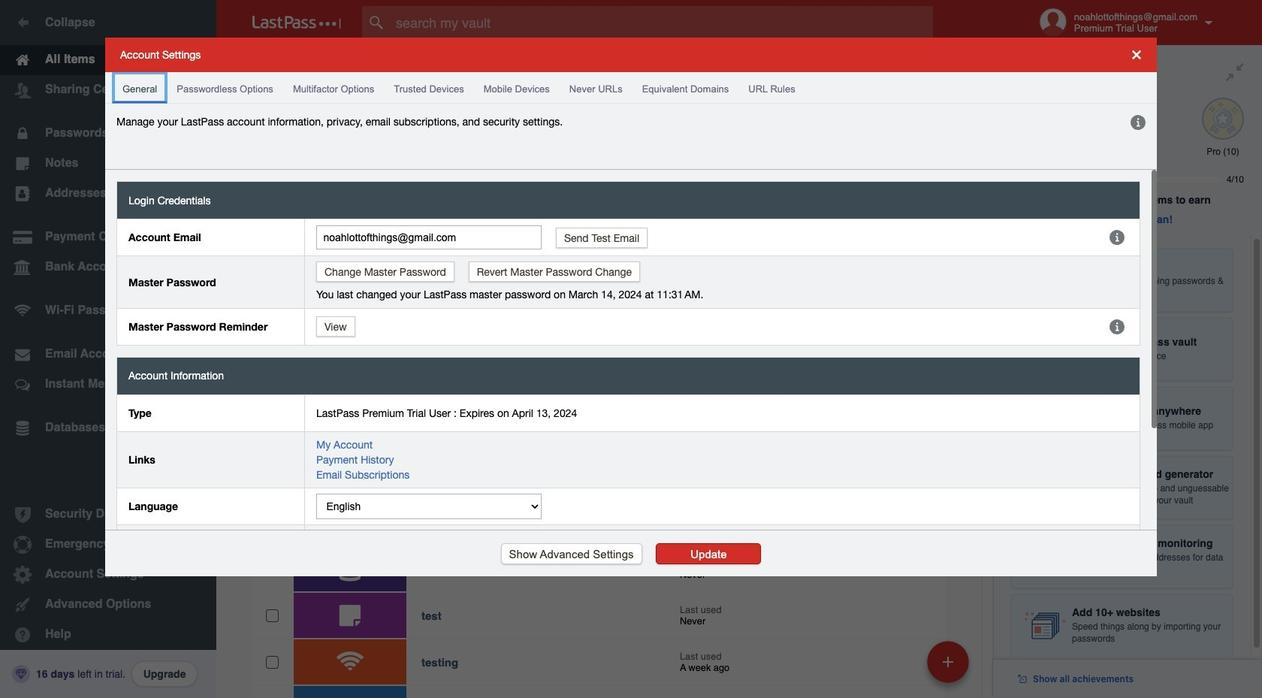 Task type: describe. For each thing, give the bounding box(es) containing it.
search my vault text field
[[362, 6, 963, 39]]

lastpass image
[[253, 16, 341, 29]]

new item image
[[943, 656, 954, 667]]

main navigation navigation
[[0, 0, 216, 698]]



Task type: locate. For each thing, give the bounding box(es) containing it.
Search search field
[[362, 6, 963, 39]]

vault options navigation
[[216, 45, 994, 90]]

new item navigation
[[922, 637, 979, 698]]



Task type: vqa. For each thing, say whether or not it's contained in the screenshot.
alert
no



